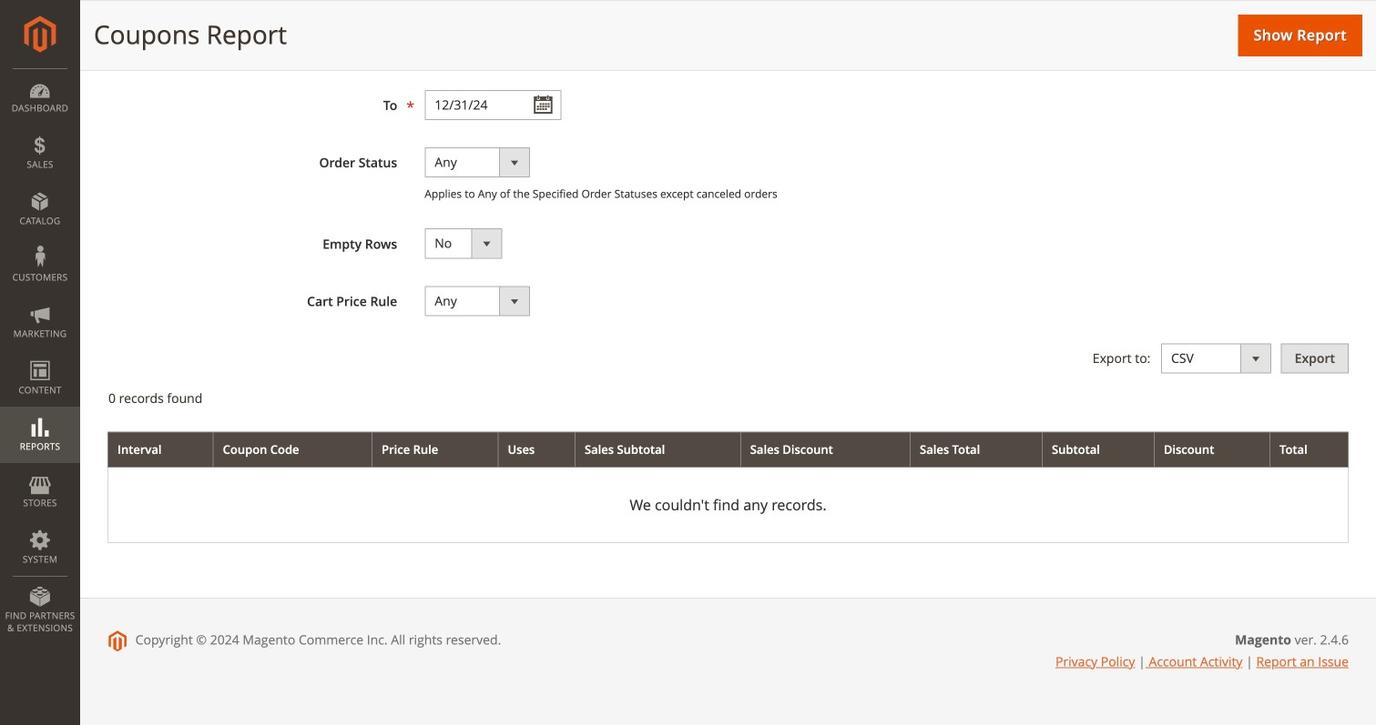 Task type: vqa. For each thing, say whether or not it's contained in the screenshot.
menu bar at left
yes



Task type: describe. For each thing, give the bounding box(es) containing it.
magento admin panel image
[[24, 15, 56, 53]]



Task type: locate. For each thing, give the bounding box(es) containing it.
None text field
[[425, 33, 561, 63]]

menu bar
[[0, 68, 80, 644]]

None text field
[[425, 90, 561, 120]]



